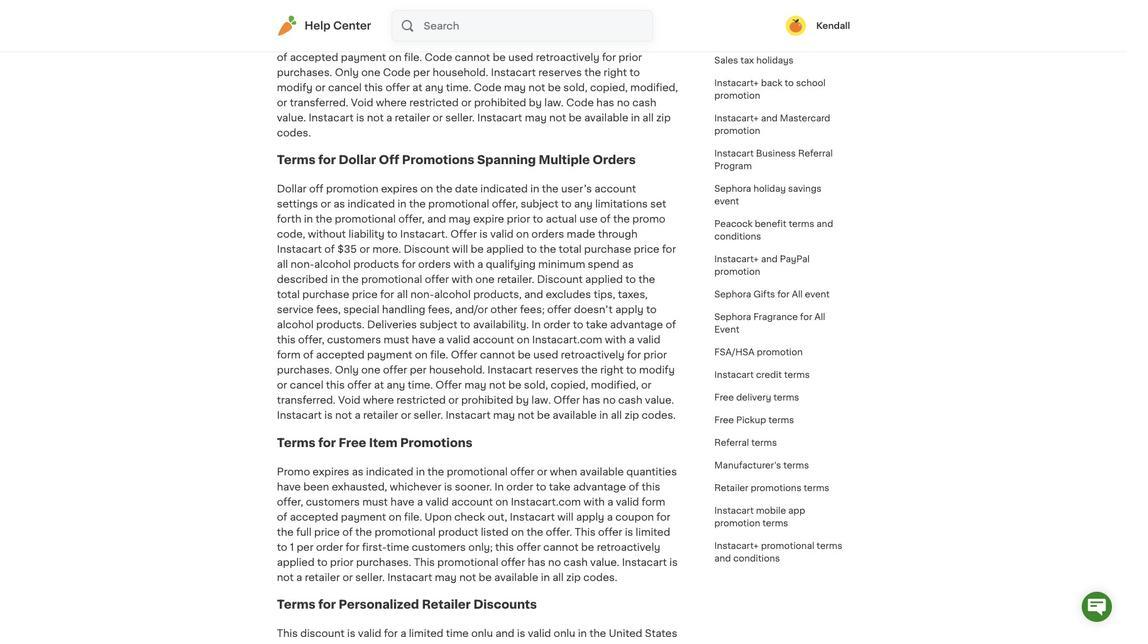 Task type: vqa. For each thing, say whether or not it's contained in the screenshot.
with
yes



Task type: locate. For each thing, give the bounding box(es) containing it.
seller. up personalized
[[356, 572, 385, 582]]

0 vertical spatial accepted
[[316, 350, 365, 360]]

promotions down restricted
[[400, 437, 473, 449]]

for right gifts
[[778, 290, 790, 299]]

instacart down prohibited
[[446, 410, 491, 420]]

free inside free delivery terms link
[[715, 393, 734, 402]]

all up handling
[[397, 289, 408, 299]]

terms for terms for personalized retailer discounts
[[277, 599, 316, 611]]

accepted
[[316, 350, 365, 360], [290, 512, 339, 522]]

purchases. up cancel
[[277, 365, 332, 375]]

1 vertical spatial advantage
[[573, 482, 627, 492]]

2 vertical spatial applied
[[277, 557, 315, 567]]

on up "retailer."
[[516, 229, 529, 239]]

indicated inside 'promo expires as indicated in the promotional offer or when available quantities have been exhausted, whichever is sooner. in order to take advantage of this offer, customers must have a valid account on instacart.com with a valid form of accepted payment on file. upon check out, instacart will apply a coupon for the full price of the promotional product listed on the offer. this offer is limited to 1 per order for first-time customers only; this offer cannot be retroactively applied to prior purchases. this promotional offer has no cash value. instacart is not a retailer or seller. instacart may not be available in all zip codes.'
[[366, 466, 414, 477]]

1 vertical spatial retroactively
[[597, 542, 661, 552]]

instacart+ inside instacart+ back to school promotion
[[715, 79, 759, 87]]

promotional down products
[[362, 274, 423, 284]]

seller.
[[414, 410, 443, 420], [356, 572, 385, 582]]

prohibited
[[461, 395, 514, 405]]

may
[[449, 214, 471, 224], [465, 380, 487, 390], [493, 410, 515, 420], [435, 572, 457, 582]]

payment inside dollar off promotion expires on the date indicated in the user's account settings or as indicated in the promotional offer, subject to any limitations set forth in the promotional offer, and may expire prior to actual use of the promo code, without liability to instacart. offer is valid on orders made through instacart of $35 or more. discount will be applied to the total purchase price for all non-alcohol products for orders with a qualifying minimum spend as described in the promotional offer with one retailer. discount applied to the total purchase price for all non-alcohol products, and excludes tips, taxes, service fees, special handling fees, and/or other fees; offer doesn't apply to alcohol products. deliveries subject to availability. in order to take advantage of this offer, customers must have a valid account on instacart.com with a valid form of accepted payment on file. offer cannot be used retroactively for prior purchases. only one offer per household. instacart reserves the right to modify or cancel this offer at any time. offer may not be sold, copied, modified, or transferred. void where restricted or prohibited by law. offer has no cash value. instacart is not a retailer or seller. instacart may not be available in all zip codes.
[[367, 350, 413, 360]]

as
[[334, 199, 345, 209], [622, 259, 634, 269], [352, 466, 364, 477]]

0 horizontal spatial one
[[362, 365, 381, 375]]

promotions
[[402, 154, 475, 166], [400, 437, 473, 449]]

1 vertical spatial sephora
[[715, 290, 752, 299]]

customers inside limited paypal offer for qualifying customers
[[761, 11, 808, 19]]

instacart+ inside instacart+ and paypal promotion
[[715, 255, 759, 264]]

and inside the 'peacock benefit terms and conditions'
[[817, 220, 834, 228]]

pickup
[[737, 416, 767, 425]]

offer, down products.
[[298, 335, 325, 345]]

any up use
[[574, 199, 593, 209]]

zip inside 'promo expires as indicated in the promotional offer or when available quantities have been exhausted, whichever is sooner. in order to take advantage of this offer, customers must have a valid account on instacart.com with a valid form of accepted payment on file. upon check out, instacart will apply a coupon for the full price of the promotional product listed on the offer. this offer is limited to 1 per order for first-time customers only; this offer cannot be retroactively applied to prior purchases. this promotional offer has no cash value. instacart is not a retailer or seller. instacart may not be available in all zip codes.'
[[567, 572, 581, 582]]

has up discounts
[[528, 557, 546, 567]]

not down the void
[[335, 410, 352, 420]]

0 vertical spatial event
[[715, 197, 740, 206]]

expire
[[473, 214, 505, 224]]

0 vertical spatial terms
[[277, 154, 316, 166]]

3 instacart+ from the top
[[715, 255, 759, 264]]

3 sephora from the top
[[715, 313, 752, 321]]

0 vertical spatial retroactively
[[561, 350, 625, 360]]

holidays
[[757, 56, 794, 65]]

paypal inside instacart+ and paypal promotion
[[780, 255, 810, 264]]

instacart+ for instacart+ and paypal promotion
[[715, 255, 759, 264]]

2 terms from the top
[[277, 437, 316, 449]]

any right 'at'
[[387, 380, 405, 390]]

snap
[[734, 33, 759, 42]]

and
[[762, 114, 778, 123], [427, 214, 446, 224], [817, 220, 834, 228], [762, 255, 778, 264], [525, 289, 544, 299], [715, 554, 731, 563]]

cash down offer. on the bottom
[[564, 557, 588, 567]]

0 vertical spatial per
[[410, 365, 427, 375]]

3 terms from the top
[[277, 599, 316, 611]]

0 vertical spatial paypal
[[750, 0, 780, 7]]

all inside 'sephora fragrance for all event'
[[815, 313, 826, 321]]

0 horizontal spatial order
[[316, 542, 343, 552]]

fees, left and/or
[[428, 304, 453, 315]]

check
[[455, 512, 485, 522]]

customers up ebt snap promotion
[[761, 11, 808, 19]]

dollar left "off"
[[339, 154, 376, 166]]

per inside 'promo expires as indicated in the promotional offer or when available quantities have been exhausted, whichever is sooner. in order to take advantage of this offer, customers must have a valid account on instacart.com with a valid form of accepted payment on file. upon check out, instacart will apply a coupon for the full price of the promotional product listed on the offer. this offer is limited to 1 per order for first-time customers only; this offer cannot be retroactively applied to prior purchases. this promotional offer has no cash value. instacart is not a retailer or seller. instacart may not be available in all zip codes.'
[[297, 542, 314, 552]]

0 vertical spatial file.
[[431, 350, 449, 360]]

instacart business referral program
[[715, 149, 833, 170]]

0 horizontal spatial zip
[[567, 572, 581, 582]]

free inside free pickup terms link
[[715, 416, 734, 425]]

0 vertical spatial indicated
[[481, 184, 528, 194]]

1 vertical spatial prior
[[644, 350, 667, 360]]

offer.
[[546, 527, 573, 537]]

1 vertical spatial apply
[[576, 512, 605, 522]]

order right 1
[[316, 542, 343, 552]]

0 horizontal spatial non-
[[291, 259, 314, 269]]

apply
[[616, 304, 644, 315], [576, 512, 605, 522]]

1 sephora from the top
[[715, 184, 752, 193]]

subject down and/or
[[420, 320, 458, 330]]

cash down modified,
[[619, 395, 643, 405]]

terms inside the 'peacock benefit terms and conditions'
[[789, 220, 815, 228]]

price down promo
[[634, 244, 660, 254]]

1 horizontal spatial file.
[[431, 350, 449, 360]]

cash inside 'promo expires as indicated in the promotional offer or when available quantities have been exhausted, whichever is sooner. in order to take advantage of this offer, customers must have a valid account on instacart.com with a valid form of accepted payment on file. upon check out, instacart will apply a coupon for the full price of the promotional product listed on the offer. this offer is limited to 1 per order for first-time customers only; this offer cannot be retroactively applied to prior purchases. this promotional offer has no cash value. instacart is not a retailer or seller. instacart may not be available in all zip codes.'
[[564, 557, 588, 567]]

codes. inside 'promo expires as indicated in the promotional offer or when available quantities have been exhausted, whichever is sooner. in order to take advantage of this offer, customers must have a valid account on instacart.com with a valid form of accepted payment on file. upon check out, instacart will apply a coupon for the full price of the promotional product listed on the offer. this offer is limited to 1 per order for first-time customers only; this offer cannot be retroactively applied to prior purchases. this promotional offer has no cash value. instacart is not a retailer or seller. instacart may not be available in all zip codes.'
[[584, 572, 618, 582]]

form up coupon
[[642, 497, 666, 507]]

customers inside dollar off promotion expires on the date indicated in the user's account settings or as indicated in the promotional offer, subject to any limitations set forth in the promotional offer, and may expire prior to actual use of the promo code, without liability to instacart. offer is valid on orders made through instacart of $35 or more. discount will be applied to the total purchase price for all non-alcohol products for orders with a qualifying minimum spend as described in the promotional offer with one retailer. discount applied to the total purchase price for all non-alcohol products, and excludes tips, taxes, service fees, special handling fees, and/or other fees; offer doesn't apply to alcohol products. deliveries subject to availability. in order to take advantage of this offer, customers must have a valid account on instacart.com with a valid form of accepted payment on file. offer cannot be used retroactively for prior purchases. only one offer per household. instacart reserves the right to modify or cancel this offer at any time. offer may not be sold, copied, modified, or transferred. void where restricted or prohibited by law. offer has no cash value. instacart is not a retailer or seller. instacart may not be available in all zip codes.
[[327, 335, 381, 345]]

sephora inside 'sephora holiday savings event'
[[715, 184, 752, 193]]

0 vertical spatial in
[[532, 320, 541, 330]]

is left sooner.
[[444, 482, 453, 492]]

promotional up time
[[375, 527, 436, 537]]

kendall link
[[787, 16, 851, 36]]

order
[[544, 320, 571, 330], [507, 482, 534, 492], [316, 542, 343, 552]]

file. inside 'promo expires as indicated in the promotional offer or when available quantities have been exhausted, whichever is sooner. in order to take advantage of this offer, customers must have a valid account on instacart.com with a valid form of accepted payment on file. upon check out, instacart will apply a coupon for the full price of the promotional product listed on the offer. this offer is limited to 1 per order for first-time customers only; this offer cannot be retroactively applied to prior purchases. this promotional offer has no cash value. instacart is not a retailer or seller. instacart may not be available in all zip codes.'
[[404, 512, 422, 522]]

conditions down "instacart mobile app promotion terms"
[[734, 554, 781, 563]]

alcohol up and/or
[[434, 289, 471, 299]]

coupon
[[616, 512, 654, 522]]

in inside 'promo expires as indicated in the promotional offer or when available quantities have been exhausted, whichever is sooner. in order to take advantage of this offer, customers must have a valid account on instacart.com with a valid form of accepted payment on file. upon check out, instacart will apply a coupon for the full price of the promotional product listed on the offer. this offer is limited to 1 per order for first-time customers only; this offer cannot be retroactively applied to prior purchases. this promotional offer has no cash value. instacart is not a retailer or seller. instacart may not be available in all zip codes.'
[[495, 482, 504, 492]]

qualifying inside limited paypal offer for qualifying customers
[[715, 11, 759, 19]]

promotions for item
[[400, 437, 473, 449]]

0 horizontal spatial purchases.
[[277, 365, 332, 375]]

instacart inside "instacart mobile app promotion terms"
[[715, 506, 754, 515]]

terms for delivery
[[774, 393, 800, 402]]

taxes,
[[618, 289, 648, 299]]

1 vertical spatial has
[[528, 557, 546, 567]]

in right sooner.
[[495, 482, 504, 492]]

promotions for off
[[402, 154, 475, 166]]

all
[[277, 259, 288, 269], [397, 289, 408, 299], [611, 410, 622, 420], [553, 572, 564, 582]]

terms inside instacart+ promotional terms and conditions
[[817, 542, 843, 550]]

terms right the "benefit"
[[789, 220, 815, 228]]

2 vertical spatial prior
[[330, 557, 354, 567]]

2 vertical spatial terms
[[277, 599, 316, 611]]

no down modified,
[[603, 395, 616, 405]]

apply inside 'promo expires as indicated in the promotional offer or when available quantities have been exhausted, whichever is sooner. in order to take advantage of this offer, customers must have a valid account on instacart.com with a valid form of accepted payment on file. upon check out, instacart will apply a coupon for the full price of the promotional product listed on the offer. this offer is limited to 1 per order for first-time customers only; this offer cannot be retroactively applied to prior purchases. this promotional offer has no cash value. instacart is not a retailer or seller. instacart may not be available in all zip codes.'
[[576, 512, 605, 522]]

and down savings
[[817, 220, 834, 228]]

0 horizontal spatial as
[[334, 199, 345, 209]]

$35
[[338, 244, 357, 254]]

has
[[583, 395, 601, 405], [528, 557, 546, 567]]

fsa/hsa promotion
[[715, 348, 803, 357]]

0 horizontal spatial any
[[387, 380, 405, 390]]

other
[[491, 304, 518, 315]]

retailer inside 'promo expires as indicated in the promotional offer or when available quantities have been exhausted, whichever is sooner. in order to take advantage of this offer, customers must have a valid account on instacart.com with a valid form of accepted payment on file. upon check out, instacart will apply a coupon for the full price of the promotional product listed on the offer. this offer is limited to 1 per order for first-time customers only; this offer cannot be retroactively applied to prior purchases. this promotional offer has no cash value. instacart is not a retailer or seller. instacart may not be available in all zip codes.'
[[305, 572, 340, 582]]

of right use
[[601, 214, 611, 224]]

0 horizontal spatial retailer
[[305, 572, 340, 582]]

sephora for sephora gifts for all event
[[715, 290, 752, 299]]

one
[[476, 274, 495, 284], [362, 365, 381, 375]]

in down modified,
[[600, 410, 609, 420]]

time
[[387, 542, 409, 552]]

advantage down when
[[573, 482, 627, 492]]

peacock benefit terms and conditions link
[[707, 213, 851, 248]]

1 horizontal spatial no
[[603, 395, 616, 405]]

been
[[304, 482, 329, 492]]

settings
[[277, 199, 318, 209]]

service
[[277, 304, 314, 315]]

1 vertical spatial paypal
[[780, 255, 810, 264]]

instacart+ back to school promotion
[[715, 79, 826, 100]]

paypal right limited
[[750, 0, 780, 7]]

cannot down availability.
[[480, 350, 516, 360]]

0 horizontal spatial price
[[314, 527, 340, 537]]

0 vertical spatial expires
[[381, 184, 418, 194]]

or
[[321, 199, 331, 209], [360, 244, 370, 254], [277, 380, 287, 390], [642, 380, 652, 390], [449, 395, 459, 405], [401, 410, 411, 420], [537, 466, 548, 477], [343, 572, 353, 582]]

manufacturer's terms
[[715, 461, 810, 470]]

apply down taxes,
[[616, 304, 644, 315]]

expires inside dollar off promotion expires on the date indicated in the user's account settings or as indicated in the promotional offer, subject to any limitations set forth in the promotional offer, and may expire prior to actual use of the promo code, without liability to instacart. offer is valid on orders made through instacart of $35 or more. discount will be applied to the total purchase price for all non-alcohol products for orders with a qualifying minimum spend as described in the promotional offer with one retailer. discount applied to the total purchase price for all non-alcohol products, and excludes tips, taxes, service fees, special handling fees, and/or other fees; offer doesn't apply to alcohol products. deliveries subject to availability. in order to take advantage of this offer, customers must have a valid account on instacart.com with a valid form of accepted payment on file. offer cannot be used retroactively for prior purchases. only one offer per household. instacart reserves the right to modify or cancel this offer at any time. offer may not be sold, copied, modified, or transferred. void where restricted or prohibited by law. offer has no cash value. instacart is not a retailer or seller. instacart may not be available in all zip codes.
[[381, 184, 418, 194]]

alcohol down service
[[277, 320, 314, 330]]

customers
[[761, 11, 808, 19], [327, 335, 381, 345], [306, 497, 360, 507], [412, 542, 466, 552]]

terms for credit
[[785, 370, 810, 379]]

referral terms link
[[707, 431, 785, 454]]

1
[[290, 542, 294, 552]]

1 horizontal spatial codes.
[[642, 410, 676, 420]]

offer down listed
[[501, 557, 526, 567]]

purchases. inside 'promo expires as indicated in the promotional offer or when available quantities have been exhausted, whichever is sooner. in order to take advantage of this offer, customers must have a valid account on instacart.com with a valid form of accepted payment on file. upon check out, instacart will apply a coupon for the full price of the promotional product listed on the offer. this offer is limited to 1 per order for first-time customers only; this offer cannot be retroactively applied to prior purchases. this promotional offer has no cash value. instacart is not a retailer or seller. instacart may not be available in all zip codes.'
[[356, 557, 412, 567]]

instacart down 'code,'
[[277, 244, 322, 254]]

for inside 'sephora fragrance for all event'
[[801, 313, 813, 321]]

through
[[598, 229, 638, 239]]

qualifying inside dollar off promotion expires on the date indicated in the user's account settings or as indicated in the promotional offer, subject to any limitations set forth in the promotional offer, and may expire prior to actual use of the promo code, without liability to instacart. offer is valid on orders made through instacart of $35 or more. discount will be applied to the total purchase price for all non-alcohol products for orders with a qualifying minimum spend as described in the promotional offer with one retailer. discount applied to the total purchase price for all non-alcohol products, and excludes tips, taxes, service fees, special handling fees, and/or other fees; offer doesn't apply to alcohol products. deliveries subject to availability. in order to take advantage of this offer, customers must have a valid account on instacart.com with a valid form of accepted payment on file. offer cannot be used retroactively for prior purchases. only one offer per household. instacart reserves the right to modify or cancel this offer at any time. offer may not be sold, copied, modified, or transferred. void where restricted or prohibited by law. offer has no cash value. instacart is not a retailer or seller. instacart may not be available in all zip codes.
[[486, 259, 536, 269]]

must down exhausted,
[[363, 497, 388, 507]]

price up special
[[352, 289, 378, 299]]

1 horizontal spatial per
[[410, 365, 427, 375]]

1 horizontal spatial has
[[583, 395, 601, 405]]

file.
[[431, 350, 449, 360], [404, 512, 422, 522]]

retailer down manufacturer's
[[715, 484, 749, 493]]

expires
[[381, 184, 418, 194], [313, 466, 350, 477]]

off
[[379, 154, 400, 166]]

2 vertical spatial sephora
[[715, 313, 752, 321]]

1 horizontal spatial applied
[[487, 244, 524, 254]]

sales tax holidays
[[715, 56, 794, 65]]

may left expire on the top left of page
[[449, 214, 471, 224]]

alcohol
[[314, 259, 351, 269], [434, 289, 471, 299], [277, 320, 314, 330]]

payment inside 'promo expires as indicated in the promotional offer or when available quantities have been exhausted, whichever is sooner. in order to take advantage of this offer, customers must have a valid account on instacart.com with a valid form of accepted payment on file. upon check out, instacart will apply a coupon for the full price of the promotional product listed on the offer. this offer is limited to 1 per order for first-time customers only; this offer cannot be retroactively applied to prior purchases. this promotional offer has no cash value. instacart is not a retailer or seller. instacart may not be available in all zip codes.'
[[341, 512, 386, 522]]

terms for free item promotions
[[277, 437, 473, 449]]

2 vertical spatial alcohol
[[277, 320, 314, 330]]

this
[[277, 335, 296, 345], [326, 380, 345, 390], [642, 482, 661, 492], [496, 542, 514, 552]]

1 vertical spatial take
[[549, 482, 571, 492]]

per
[[410, 365, 427, 375], [297, 542, 314, 552]]

code,
[[277, 229, 305, 239]]

accepted inside 'promo expires as indicated in the promotional offer or when available quantities have been exhausted, whichever is sooner. in order to take advantage of this offer, customers must have a valid account on instacart.com with a valid form of accepted payment on file. upon check out, instacart will apply a coupon for the full price of the promotional product listed on the offer. this offer is limited to 1 per order for first-time customers only; this offer cannot be retroactively applied to prior purchases. this promotional offer has no cash value. instacart is not a retailer or seller. instacart may not be available in all zip codes.'
[[290, 512, 339, 522]]

promotional down instacart mobile app promotion terms link
[[762, 542, 815, 550]]

tax
[[741, 56, 755, 65]]

0 vertical spatial dollar
[[339, 154, 376, 166]]

price inside 'promo expires as indicated in the promotional offer or when available quantities have been exhausted, whichever is sooner. in order to take advantage of this offer, customers must have a valid account on instacart.com with a valid form of accepted payment on file. upon check out, instacart will apply a coupon for the full price of the promotional product listed on the offer. this offer is limited to 1 per order for first-time customers only; this offer cannot be retroactively applied to prior purchases. this promotional offer has no cash value. instacart is not a retailer or seller. instacart may not be available in all zip codes.'
[[314, 527, 340, 537]]

0 vertical spatial payment
[[367, 350, 413, 360]]

orders
[[593, 154, 636, 166]]

may inside 'promo expires as indicated in the promotional offer or when available quantities have been exhausted, whichever is sooner. in order to take advantage of this offer, customers must have a valid account on instacart.com with a valid form of accepted payment on file. upon check out, instacart will apply a coupon for the full price of the promotional product listed on the offer. this offer is limited to 1 per order for first-time customers only; this offer cannot be retroactively applied to prior purchases. this promotional offer has no cash value. instacart is not a retailer or seller. instacart may not be available in all zip codes.'
[[435, 572, 457, 582]]

free left pickup
[[715, 416, 734, 425]]

is down limited
[[670, 557, 678, 567]]

instacart left mobile
[[715, 506, 754, 515]]

purchases. inside dollar off promotion expires on the date indicated in the user's account settings or as indicated in the promotional offer, subject to any limitations set forth in the promotional offer, and may expire prior to actual use of the promo code, without liability to instacart. offer is valid on orders made through instacart of $35 or more. discount will be applied to the total purchase price for all non-alcohol products for orders with a qualifying minimum spend as described in the promotional offer with one retailer. discount applied to the total purchase price for all non-alcohol products, and excludes tips, taxes, service fees, special handling fees, and/or other fees; offer doesn't apply to alcohol products. deliveries subject to availability. in order to take advantage of this offer, customers must have a valid account on instacart.com with a valid form of accepted payment on file. offer cannot be used retroactively for prior purchases. only one offer per household. instacart reserves the right to modify or cancel this offer at any time. offer may not be sold, copied, modified, or transferred. void where restricted or prohibited by law. offer has no cash value. instacart is not a retailer or seller. instacart may not be available in all zip codes.
[[277, 365, 332, 375]]

no inside 'promo expires as indicated in the promotional offer or when available quantities have been exhausted, whichever is sooner. in order to take advantage of this offer, customers must have a valid account on instacart.com with a valid form of accepted payment on file. upon check out, instacart will apply a coupon for the full price of the promotional product listed on the offer. this offer is limited to 1 per order for first-time customers only; this offer cannot be retroactively applied to prior purchases. this promotional offer has no cash value. instacart is not a retailer or seller. instacart may not be available in all zip codes.'
[[549, 557, 561, 567]]

free left delivery
[[715, 393, 734, 402]]

instacart up offer. on the bottom
[[510, 512, 555, 522]]

0 vertical spatial referral
[[799, 149, 833, 158]]

1 vertical spatial in
[[495, 482, 504, 492]]

zip
[[625, 410, 640, 420], [567, 572, 581, 582]]

no inside dollar off promotion expires on the date indicated in the user's account settings or as indicated in the promotional offer, subject to any limitations set forth in the promotional offer, and may expire prior to actual use of the promo code, without liability to instacart. offer is valid on orders made through instacart of $35 or more. discount will be applied to the total purchase price for all non-alcohol products for orders with a qualifying minimum spend as described in the promotional offer with one retailer. discount applied to the total purchase price for all non-alcohol products, and excludes tips, taxes, service fees, special handling fees, and/or other fees; offer doesn't apply to alcohol products. deliveries subject to availability. in order to take advantage of this offer, customers must have a valid account on instacart.com with a valid form of accepted payment on file. offer cannot be used retroactively for prior purchases. only one offer per household. instacart reserves the right to modify or cancel this offer at any time. offer may not be sold, copied, modified, or transferred. void where restricted or prohibited by law. offer has no cash value. instacart is not a retailer or seller. instacart may not be available in all zip codes.
[[603, 395, 616, 405]]

0 horizontal spatial has
[[528, 557, 546, 567]]

0 vertical spatial all
[[792, 290, 803, 299]]

sephora up event
[[715, 313, 752, 321]]

account down sooner.
[[452, 497, 493, 507]]

cannot
[[480, 350, 516, 360], [544, 542, 579, 552]]

instacart+
[[715, 79, 759, 87], [715, 114, 759, 123], [715, 255, 759, 264], [715, 542, 759, 550]]

1 vertical spatial event
[[805, 290, 830, 299]]

1 vertical spatial qualifying
[[486, 259, 536, 269]]

to inside instacart+ back to school promotion
[[785, 79, 794, 87]]

order up out, in the left of the page
[[507, 482, 534, 492]]

have down promo
[[277, 482, 301, 492]]

1 terms from the top
[[277, 154, 316, 166]]

for up the been
[[318, 437, 336, 449]]

1 instacart+ from the top
[[715, 79, 759, 87]]

for down promo
[[662, 244, 676, 254]]

instacart down the fsa/hsa
[[715, 370, 754, 379]]

terms up promo
[[277, 437, 316, 449]]

0 horizontal spatial prior
[[330, 557, 354, 567]]

the up whichever
[[428, 466, 444, 477]]

all
[[792, 290, 803, 299], [815, 313, 826, 321]]

instacart+ inside instacart+ and mastercard promotion
[[715, 114, 759, 123]]

instacart+ promotional terms and conditions link
[[707, 535, 851, 570]]

1 horizontal spatial non-
[[411, 289, 434, 299]]

total up minimum
[[559, 244, 582, 254]]

instacart+ inside instacart+ promotional terms and conditions
[[715, 542, 759, 550]]

value. inside dollar off promotion expires on the date indicated in the user's account settings or as indicated in the promotional offer, subject to any limitations set forth in the promotional offer, and may expire prior to actual use of the promo code, without liability to instacart. offer is valid on orders made through instacart of $35 or more. discount will be applied to the total purchase price for all non-alcohol products for orders with a qualifying minimum spend as described in the promotional offer with one retailer. discount applied to the total purchase price for all non-alcohol products, and excludes tips, taxes, service fees, special handling fees, and/or other fees; offer doesn't apply to alcohol products. deliveries subject to availability. in order to take advantage of this offer, customers must have a valid account on instacart.com with a valid form of accepted payment on file. offer cannot be used retroactively for prior purchases. only one offer per household. instacart reserves the right to modify or cancel this offer at any time. offer may not be sold, copied, modified, or transferred. void where restricted or prohibited by law. offer has no cash value. instacart is not a retailer or seller. instacart may not be available in all zip codes.
[[645, 395, 675, 405]]

2 horizontal spatial price
[[634, 244, 660, 254]]

1 vertical spatial payment
[[341, 512, 386, 522]]

0 horizontal spatial retailer
[[422, 599, 471, 611]]

only
[[335, 365, 359, 375]]

0 vertical spatial prior
[[507, 214, 531, 224]]

cannot inside 'promo expires as indicated in the promotional offer or when available quantities have been exhausted, whichever is sooner. in order to take advantage of this offer, customers must have a valid account on instacart.com with a valid form of accepted payment on file. upon check out, instacart will apply a coupon for the full price of the promotional product listed on the offer. this offer is limited to 1 per order for first-time customers only; this offer cannot be retroactively applied to prior purchases. this promotional offer has no cash value. instacart is not a retailer or seller. instacart may not be available in all zip codes.'
[[544, 542, 579, 552]]

per inside dollar off promotion expires on the date indicated in the user's account settings or as indicated in the promotional offer, subject to any limitations set forth in the promotional offer, and may expire prior to actual use of the promo code, without liability to instacart. offer is valid on orders made through instacart of $35 or more. discount will be applied to the total purchase price for all non-alcohol products for orders with a qualifying minimum spend as described in the promotional offer with one retailer. discount applied to the total purchase price for all non-alcohol products, and excludes tips, taxes, service fees, special handling fees, and/or other fees; offer doesn't apply to alcohol products. deliveries subject to availability. in order to take advantage of this offer, customers must have a valid account on instacart.com with a valid form of accepted payment on file. offer cannot be used retroactively for prior purchases. only one offer per household. instacart reserves the right to modify or cancel this offer at any time. offer may not be sold, copied, modified, or transferred. void where restricted or prohibited by law. offer has no cash value. instacart is not a retailer or seller. instacart may not be available in all zip codes.
[[410, 365, 427, 375]]

2 instacart+ from the top
[[715, 114, 759, 123]]

retroactively down limited
[[597, 542, 661, 552]]

1 vertical spatial retailer
[[422, 599, 471, 611]]

1 horizontal spatial event
[[805, 290, 830, 299]]

instacart+ down sales
[[715, 79, 759, 87]]

0 vertical spatial take
[[586, 320, 608, 330]]

1 horizontal spatial alcohol
[[314, 259, 351, 269]]

applied inside 'promo expires as indicated in the promotional offer or when available quantities have been exhausted, whichever is sooner. in order to take advantage of this offer, customers must have a valid account on instacart.com with a valid form of accepted payment on file. upon check out, instacart will apply a coupon for the full price of the promotional product listed on the offer. this offer is limited to 1 per order for first-time customers only; this offer cannot be retroactively applied to prior purchases. this promotional offer has no cash value. instacart is not a retailer or seller. instacart may not be available in all zip codes.'
[[277, 557, 315, 567]]

in up whichever
[[416, 466, 425, 477]]

0 vertical spatial codes.
[[642, 410, 676, 420]]

conditions for peacock
[[715, 232, 762, 241]]

sephora inside 'sephora fragrance for all event'
[[715, 313, 752, 321]]

1 horizontal spatial cash
[[619, 395, 643, 405]]

0 vertical spatial must
[[384, 335, 409, 345]]

available up discounts
[[495, 572, 539, 582]]

conditions inside instacart+ promotional terms and conditions
[[734, 554, 781, 563]]

0 vertical spatial discount
[[404, 244, 450, 254]]

2 sephora from the top
[[715, 290, 752, 299]]

personalized
[[339, 599, 419, 611]]

0 horizontal spatial apply
[[576, 512, 605, 522]]

terms down 1
[[277, 599, 316, 611]]

1 horizontal spatial apply
[[616, 304, 644, 315]]

value. inside 'promo expires as indicated in the promotional offer or when available quantities have been exhausted, whichever is sooner. in order to take advantage of this offer, customers must have a valid account on instacart.com with a valid form of accepted payment on file. upon check out, instacart will apply a coupon for the full price of the promotional product listed on the offer. this offer is limited to 1 per order for first-time customers only; this offer cannot be retroactively applied to prior purchases. this promotional offer has no cash value. instacart is not a retailer or seller. instacart may not be available in all zip codes.'
[[591, 557, 620, 567]]

cash inside dollar off promotion expires on the date indicated in the user's account settings or as indicated in the promotional offer, subject to any limitations set forth in the promotional offer, and may expire prior to actual use of the promo code, without liability to instacart. offer is valid on orders made through instacart of $35 or more. discount will be applied to the total purchase price for all non-alcohol products for orders with a qualifying minimum spend as described in the promotional offer with one retailer. discount applied to the total purchase price for all non-alcohol products, and excludes tips, taxes, service fees, special handling fees, and/or other fees; offer doesn't apply to alcohol products. deliveries subject to availability. in order to take advantage of this offer, customers must have a valid account on instacart.com with a valid form of accepted payment on file. offer cannot be used retroactively for prior purchases. only one offer per household. instacart reserves the right to modify or cancel this offer at any time. offer may not be sold, copied, modified, or transferred. void where restricted or prohibited by law. offer has no cash value. instacart is not a retailer or seller. instacart may not be available in all zip codes.
[[619, 395, 643, 405]]

free delivery terms link
[[707, 386, 807, 409]]

payment
[[367, 350, 413, 360], [341, 512, 386, 522]]

instacart.com inside 'promo expires as indicated in the promotional offer or when available quantities have been exhausted, whichever is sooner. in order to take advantage of this offer, customers must have a valid account on instacart.com with a valid form of accepted payment on file. upon check out, instacart will apply a coupon for the full price of the promotional product listed on the offer. this offer is limited to 1 per order for first-time customers only; this offer cannot be retroactively applied to prior purchases. this promotional offer has no cash value. instacart is not a retailer or seller. instacart may not be available in all zip codes.'
[[511, 497, 581, 507]]

must
[[384, 335, 409, 345], [363, 497, 388, 507]]

credit
[[756, 370, 782, 379]]

0 vertical spatial value.
[[645, 395, 675, 405]]

sold,
[[524, 380, 548, 390]]

per up time.
[[410, 365, 427, 375]]

1 horizontal spatial one
[[476, 274, 495, 284]]

1 vertical spatial applied
[[586, 274, 623, 284]]

1 horizontal spatial purchases.
[[356, 557, 412, 567]]

with
[[454, 259, 475, 269], [452, 274, 473, 284], [605, 335, 627, 345], [584, 497, 605, 507]]

0 horizontal spatial seller.
[[356, 572, 385, 582]]

form inside dollar off promotion expires on the date indicated in the user's account settings or as indicated in the promotional offer, subject to any limitations set forth in the promotional offer, and may expire prior to actual use of the promo code, without liability to instacart. offer is valid on orders made through instacart of $35 or more. discount will be applied to the total purchase price for all non-alcohol products for orders with a qualifying minimum spend as described in the promotional offer with one retailer. discount applied to the total purchase price for all non-alcohol products, and excludes tips, taxes, service fees, special handling fees, and/or other fees; offer doesn't apply to alcohol products. deliveries subject to availability. in order to take advantage of this offer, customers must have a valid account on instacart.com with a valid form of accepted payment on file. offer cannot be used retroactively for prior purchases. only one offer per household. instacart reserves the right to modify or cancel this offer at any time. offer may not be sold, copied, modified, or transferred. void where restricted or prohibited by law. offer has no cash value. instacart is not a retailer or seller. instacart may not be available in all zip codes.
[[277, 350, 301, 360]]

conditions
[[715, 232, 762, 241], [734, 554, 781, 563]]

have down deliveries
[[412, 335, 436, 345]]

total up service
[[277, 289, 300, 299]]

is
[[480, 229, 488, 239], [325, 410, 333, 420], [444, 482, 453, 492], [625, 527, 634, 537], [670, 557, 678, 567]]

have down whichever
[[391, 497, 415, 507]]

limitations
[[596, 199, 648, 209]]

retailer promotions terms link
[[707, 477, 837, 499]]

codes. inside dollar off promotion expires on the date indicated in the user's account settings or as indicated in the promotional offer, subject to any limitations set forth in the promotional offer, and may expire prior to actual use of the promo code, without liability to instacart. offer is valid on orders made through instacart of $35 or more. discount will be applied to the total purchase price for all non-alcohol products for orders with a qualifying minimum spend as described in the promotional offer with one retailer. discount applied to the total purchase price for all non-alcohol products, and excludes tips, taxes, service fees, special handling fees, and/or other fees; offer doesn't apply to alcohol products. deliveries subject to availability. in order to take advantage of this offer, customers must have a valid account on instacart.com with a valid form of accepted payment on file. offer cannot be used retroactively for prior purchases. only one offer per household. instacart reserves the right to modify or cancel this offer at any time. offer may not be sold, copied, modified, or transferred. void where restricted or prohibited by law. offer has no cash value. instacart is not a retailer or seller. instacart may not be available in all zip codes.
[[642, 410, 676, 420]]

on up out, in the left of the page
[[496, 497, 509, 507]]

right
[[601, 365, 624, 375]]

instacart.com
[[532, 335, 603, 345], [511, 497, 581, 507]]

0 vertical spatial have
[[412, 335, 436, 345]]

applied up "retailer."
[[487, 244, 524, 254]]

sephora holiday savings event link
[[707, 177, 851, 213]]

0 vertical spatial conditions
[[715, 232, 762, 241]]

2 horizontal spatial as
[[622, 259, 634, 269]]

terms for personalized retailer discounts
[[277, 599, 537, 611]]

instacart+ down peacock on the top of the page
[[715, 255, 759, 264]]

0 vertical spatial purchases.
[[277, 365, 332, 375]]

0 horizontal spatial value.
[[591, 557, 620, 567]]

time.
[[408, 380, 433, 390]]

take inside dollar off promotion expires on the date indicated in the user's account settings or as indicated in the promotional offer, subject to any limitations set forth in the promotional offer, and may expire prior to actual use of the promo code, without liability to instacart. offer is valid on orders made through instacart of $35 or more. discount will be applied to the total purchase price for all non-alcohol products for orders with a qualifying minimum spend as described in the promotional offer with one retailer. discount applied to the total purchase price for all non-alcohol products, and excludes tips, taxes, service fees, special handling fees, and/or other fees; offer doesn't apply to alcohol products. deliveries subject to availability. in order to take advantage of this offer, customers must have a valid account on instacart.com with a valid form of accepted payment on file. offer cannot be used retroactively for prior purchases. only one offer per household. instacart reserves the right to modify or cancel this offer at any time. offer may not be sold, copied, modified, or transferred. void where restricted or prohibited by law. offer has no cash value. instacart is not a retailer or seller. instacart may not be available in all zip codes.
[[586, 320, 608, 330]]

take down doesn't at the top right of the page
[[586, 320, 608, 330]]

sephora holiday savings event
[[715, 184, 822, 206]]

business
[[756, 149, 796, 158]]

0 vertical spatial as
[[334, 199, 345, 209]]

event up peacock on the top of the page
[[715, 197, 740, 206]]

advantage inside 'promo expires as indicated in the promotional offer or when available quantities have been exhausted, whichever is sooner. in order to take advantage of this offer, customers must have a valid account on instacart.com with a valid form of accepted payment on file. upon check out, instacart will apply a coupon for the full price of the promotional product listed on the offer. this offer is limited to 1 per order for first-time customers only; this offer cannot be retroactively applied to prior purchases. this promotional offer has no cash value. instacart is not a retailer or seller. instacart may not be available in all zip codes.'
[[573, 482, 627, 492]]

terms for pickup
[[769, 416, 795, 425]]

retailer down full
[[305, 572, 340, 582]]

transferred.
[[277, 395, 336, 405]]

0 vertical spatial cash
[[619, 395, 643, 405]]

conditions inside the 'peacock benefit terms and conditions'
[[715, 232, 762, 241]]

account inside 'promo expires as indicated in the promotional offer or when available quantities have been exhausted, whichever is sooner. in order to take advantage of this offer, customers must have a valid account on instacart.com with a valid form of accepted payment on file. upon check out, instacart will apply a coupon for the full price of the promotional product listed on the offer. this offer is limited to 1 per order for first-time customers only; this offer cannot be retroactively applied to prior purchases. this promotional offer has no cash value. instacart is not a retailer or seller. instacart may not be available in all zip codes.'
[[452, 497, 493, 507]]

2 vertical spatial free
[[339, 437, 367, 449]]

seller. down restricted
[[414, 410, 443, 420]]

all for gifts
[[792, 290, 803, 299]]

0 horizontal spatial in
[[495, 482, 504, 492]]

as inside 'promo expires as indicated in the promotional offer or when available quantities have been exhausted, whichever is sooner. in order to take advantage of this offer, customers must have a valid account on instacart.com with a valid form of accepted payment on file. upon check out, instacart will apply a coupon for the full price of the promotional product listed on the offer. this offer is limited to 1 per order for first-time customers only; this offer cannot be retroactively applied to prior purchases. this promotional offer has no cash value. instacart is not a retailer or seller. instacart may not be available in all zip codes.'
[[352, 466, 364, 477]]

terms for terms for dollar off promotions spanning multiple orders
[[277, 154, 316, 166]]

0 horizontal spatial purchase
[[303, 289, 350, 299]]

zip inside dollar off promotion expires on the date indicated in the user's account settings or as indicated in the promotional offer, subject to any limitations set forth in the promotional offer, and may expire prior to actual use of the promo code, without liability to instacart. offer is valid on orders made through instacart of $35 or more. discount will be applied to the total purchase price for all non-alcohol products for orders with a qualifying minimum spend as described in the promotional offer with one retailer. discount applied to the total purchase price for all non-alcohol products, and excludes tips, taxes, service fees, special handling fees, and/or other fees; offer doesn't apply to alcohol products. deliveries subject to availability. in order to take advantage of this offer, customers must have a valid account on instacart.com with a valid form of accepted payment on file. offer cannot be used retroactively for prior purchases. only one offer per household. instacart reserves the right to modify or cancel this offer at any time. offer may not be sold, copied, modified, or transferred. void where restricted or prohibited by law. offer has no cash value. instacart is not a retailer or seller. instacart may not be available in all zip codes.
[[625, 410, 640, 420]]

special
[[344, 304, 380, 315]]

offer, up expire on the top left of page
[[492, 199, 518, 209]]

event inside sephora gifts for all event link
[[805, 290, 830, 299]]

take
[[586, 320, 608, 330], [549, 482, 571, 492]]

referral terms
[[715, 438, 777, 447]]

dollar up settings
[[277, 184, 307, 194]]

discounts
[[474, 599, 537, 611]]

cannot inside dollar off promotion expires on the date indicated in the user's account settings or as indicated in the promotional offer, subject to any limitations set forth in the promotional offer, and may expire prior to actual use of the promo code, without liability to instacart. offer is valid on orders made through instacart of $35 or more. discount will be applied to the total purchase price for all non-alcohol products for orders with a qualifying minimum spend as described in the promotional offer with one retailer. discount applied to the total purchase price for all non-alcohol products, and excludes tips, taxes, service fees, special handling fees, and/or other fees; offer doesn't apply to alcohol products. deliveries subject to availability. in order to take advantage of this offer, customers must have a valid account on instacart.com with a valid form of accepted payment on file. offer cannot be used retroactively for prior purchases. only one offer per household. instacart reserves the right to modify or cancel this offer at any time. offer may not be sold, copied, modified, or transferred. void where restricted or prohibited by law. offer has no cash value. instacart is not a retailer or seller. instacart may not be available in all zip codes.
[[480, 350, 516, 360]]

help center
[[305, 21, 371, 31]]

seller. inside dollar off promotion expires on the date indicated in the user's account settings or as indicated in the promotional offer, subject to any limitations set forth in the promotional offer, and may expire prior to actual use of the promo code, without liability to instacart. offer is valid on orders made through instacart of $35 or more. discount will be applied to the total purchase price for all non-alcohol products for orders with a qualifying minimum spend as described in the promotional offer with one retailer. discount applied to the total purchase price for all non-alcohol products, and excludes tips, taxes, service fees, special handling fees, and/or other fees; offer doesn't apply to alcohol products. deliveries subject to availability. in order to take advantage of this offer, customers must have a valid account on instacart.com with a valid form of accepted payment on file. offer cannot be used retroactively for prior purchases. only one offer per household. instacart reserves the right to modify or cancel this offer at any time. offer may not be sold, copied, modified, or transferred. void where restricted or prohibited by law. offer has no cash value. instacart is not a retailer or seller. instacart may not be available in all zip codes.
[[414, 410, 443, 420]]

1 vertical spatial conditions
[[734, 554, 781, 563]]

instacart+ and mastercard promotion
[[715, 114, 831, 135]]

0 vertical spatial has
[[583, 395, 601, 405]]

take down when
[[549, 482, 571, 492]]

4 instacart+ from the top
[[715, 542, 759, 550]]

1 horizontal spatial in
[[532, 320, 541, 330]]

1 vertical spatial file.
[[404, 512, 422, 522]]

sephora
[[715, 184, 752, 193], [715, 290, 752, 299], [715, 313, 752, 321]]

retailer.
[[497, 274, 535, 284]]

with inside 'promo expires as indicated in the promotional offer or when available quantities have been exhausted, whichever is sooner. in order to take advantage of this offer, customers must have a valid account on instacart.com with a valid form of accepted payment on file. upon check out, instacart will apply a coupon for the full price of the promotional product listed on the offer. this offer is limited to 1 per order for first-time customers only; this offer cannot be retroactively applied to prior purchases. this promotional offer has no cash value. instacart is not a retailer or seller. instacart may not be available in all zip codes.'
[[584, 497, 605, 507]]

set
[[651, 199, 667, 209]]

retailer inside dollar off promotion expires on the date indicated in the user's account settings or as indicated in the promotional offer, subject to any limitations set forth in the promotional offer, and may expire prior to actual use of the promo code, without liability to instacart. offer is valid on orders made through instacart of $35 or more. discount will be applied to the total purchase price for all non-alcohol products for orders with a qualifying minimum spend as described in the promotional offer with one retailer. discount applied to the total purchase price for all non-alcohol products, and excludes tips, taxes, service fees, special handling fees, and/or other fees; offer doesn't apply to alcohol products. deliveries subject to availability. in order to take advantage of this offer, customers must have a valid account on instacart.com with a valid form of accepted payment on file. offer cannot be used retroactively for prior purchases. only one offer per household. instacart reserves the right to modify or cancel this offer at any time. offer may not be sold, copied, modified, or transferred. void where restricted or prohibited by law. offer has no cash value. instacart is not a retailer or seller. instacart may not be available in all zip codes.
[[363, 410, 399, 420]]

0 vertical spatial any
[[574, 199, 593, 209]]

all for fragrance
[[815, 313, 826, 321]]

0 vertical spatial advantage
[[610, 320, 664, 330]]

instacart mobile app promotion terms
[[715, 506, 806, 528]]

prior inside 'promo expires as indicated in the promotional offer or when available quantities have been exhausted, whichever is sooner. in order to take advantage of this offer, customers must have a valid account on instacart.com with a valid form of accepted payment on file. upon check out, instacart will apply a coupon for the full price of the promotional product listed on the offer. this offer is limited to 1 per order for first-time customers only; this offer cannot be retroactively applied to prior purchases. this promotional offer has no cash value. instacart is not a retailer or seller. instacart may not be available in all zip codes.'
[[330, 557, 354, 567]]

zip down modified,
[[625, 410, 640, 420]]

referral
[[799, 149, 833, 158], [715, 438, 749, 447]]

offer inside limited paypal offer for qualifying customers
[[782, 0, 804, 7]]

fees;
[[520, 304, 545, 315]]

promotions up date
[[402, 154, 475, 166]]

is down expire on the top left of page
[[480, 229, 488, 239]]

1 horizontal spatial cannot
[[544, 542, 579, 552]]

promotion up credit on the bottom right of the page
[[757, 348, 803, 357]]

promo expires as indicated in the promotional offer or when available quantities have been exhausted, whichever is sooner. in order to take advantage of this offer, customers must have a valid account on instacart.com with a valid form of accepted payment on file. upon check out, instacart will apply a coupon for the full price of the promotional product listed on the offer. this offer is limited to 1 per order for first-time customers only; this offer cannot be retroactively applied to prior purchases. this promotional offer has no cash value. instacart is not a retailer or seller. instacart may not be available in all zip codes.
[[277, 466, 678, 582]]

non- up described
[[291, 259, 314, 269]]



Task type: describe. For each thing, give the bounding box(es) containing it.
2 horizontal spatial applied
[[586, 274, 623, 284]]

offer, inside 'promo expires as indicated in the promotional offer or when available quantities have been exhausted, whichever is sooner. in order to take advantage of this offer, customers must have a valid account on instacart.com with a valid form of accepted payment on file. upon check out, instacart will apply a coupon for the full price of the promotional product listed on the offer. this offer is limited to 1 per order for first-time customers only; this offer cannot be retroactively applied to prior purchases. this promotional offer has no cash value. instacart is not a retailer or seller. instacart may not be available in all zip codes.'
[[277, 497, 303, 507]]

instacart+ for instacart+ back to school promotion
[[715, 79, 759, 87]]

paypal inside limited paypal offer for qualifying customers
[[750, 0, 780, 7]]

0 horizontal spatial total
[[277, 289, 300, 299]]

instacart.
[[400, 229, 448, 239]]

terms for dollar off promotions spanning multiple orders
[[277, 154, 636, 166]]

offer down household.
[[436, 380, 462, 390]]

holiday
[[754, 184, 786, 193]]

or left cancel
[[277, 380, 287, 390]]

apply inside dollar off promotion expires on the date indicated in the user's account settings or as indicated in the promotional offer, subject to any limitations set forth in the promotional offer, and may expire prior to actual use of the promo code, without liability to instacart. offer is valid on orders made through instacart of $35 or more. discount will be applied to the total purchase price for all non-alcohol products for orders with a qualifying minimum spend as described in the promotional offer with one retailer. discount applied to the total purchase price for all non-alcohol products, and excludes tips, taxes, service fees, special handling fees, and/or other fees; offer doesn't apply to alcohol products. deliveries subject to availability. in order to take advantage of this offer, customers must have a valid account on instacart.com with a valid form of accepted payment on file. offer cannot be used retroactively for prior purchases. only one offer per household. instacart reserves the right to modify or cancel this offer at any time. offer may not be sold, copied, modified, or transferred. void where restricted or prohibited by law. offer has no cash value. instacart is not a retailer or seller. instacart may not be available in all zip codes.
[[616, 304, 644, 315]]

may down prohibited
[[493, 410, 515, 420]]

or up personalized
[[343, 572, 353, 582]]

all up described
[[277, 259, 288, 269]]

sephora for sephora holiday savings event
[[715, 184, 752, 193]]

ebt snap promotion link
[[707, 26, 815, 49]]

0 horizontal spatial discount
[[404, 244, 450, 254]]

0 vertical spatial account
[[595, 184, 636, 194]]

is down transferred.
[[325, 410, 333, 420]]

benefit
[[755, 220, 787, 228]]

not down only;
[[460, 572, 476, 582]]

terms for benefit
[[789, 220, 815, 228]]

or down restricted
[[401, 410, 411, 420]]

instacart business referral program link
[[707, 142, 851, 177]]

2 vertical spatial available
[[495, 572, 539, 582]]

handling
[[382, 304, 426, 315]]

offer down copied,
[[554, 395, 580, 405]]

seller. inside 'promo expires as indicated in the promotional offer or when available quantities have been exhausted, whichever is sooner. in order to take advantage of this offer, customers must have a valid account on instacart.com with a valid form of accepted payment on file. upon check out, instacart will apply a coupon for the full price of the promotional product listed on the offer. this offer is limited to 1 per order for first-time customers only; this offer cannot be retroactively applied to prior purchases. this promotional offer has no cash value. instacart is not a retailer or seller. instacart may not be available in all zip codes.'
[[356, 572, 385, 582]]

help center link
[[277, 16, 371, 36]]

form inside 'promo expires as indicated in the promotional offer or when available quantities have been exhausted, whichever is sooner. in order to take advantage of this offer, customers must have a valid account on instacart.com with a valid form of accepted payment on file. upon check out, instacart will apply a coupon for the full price of the promotional product listed on the offer. this offer is limited to 1 per order for first-time customers only; this offer cannot be retroactively applied to prior purchases. this promotional offer has no cash value. instacart is not a retailer or seller. instacart may not be available in all zip codes.'
[[642, 497, 666, 507]]

the left user's
[[542, 184, 559, 194]]

the down products
[[342, 274, 359, 284]]

products.
[[316, 320, 365, 330]]

and inside instacart+ promotional terms and conditions
[[715, 554, 731, 563]]

or down household.
[[449, 395, 459, 405]]

instacart down limited
[[622, 557, 667, 567]]

on up time
[[389, 512, 402, 522]]

offer up household.
[[451, 350, 478, 360]]

2 fees, from the left
[[428, 304, 453, 315]]

valid up household.
[[447, 335, 470, 345]]

offer down expire on the top left of page
[[451, 229, 477, 239]]

valid up coupon
[[616, 497, 640, 507]]

1 vertical spatial indicated
[[348, 199, 395, 209]]

must inside dollar off promotion expires on the date indicated in the user's account settings or as indicated in the promotional offer, subject to any limitations set forth in the promotional offer, and may expire prior to actual use of the promo code, without liability to instacart. offer is valid on orders made through instacart of $35 or more. discount will be applied to the total purchase price for all non-alcohol products for orders with a qualifying minimum spend as described in the promotional offer with one retailer. discount applied to the total purchase price for all non-alcohol products, and excludes tips, taxes, service fees, special handling fees, and/or other fees; offer doesn't apply to alcohol products. deliveries subject to availability. in order to take advantage of this offer, customers must have a valid account on instacart.com with a valid form of accepted payment on file. offer cannot be used retroactively for prior purchases. only one offer per household. instacart reserves the right to modify or cancel this offer at any time. offer may not be sold, copied, modified, or transferred. void where restricted or prohibited by law. offer has no cash value. instacart is not a retailer or seller. instacart may not be available in all zip codes.
[[384, 335, 409, 345]]

promotional down only;
[[438, 557, 499, 567]]

advantage inside dollar off promotion expires on the date indicated in the user's account settings or as indicated in the promotional offer, subject to any limitations set forth in the promotional offer, and may expire prior to actual use of the promo code, without liability to instacart. offer is valid on orders made through instacart of $35 or more. discount will be applied to the total purchase price for all non-alcohol products for orders with a qualifying minimum spend as described in the promotional offer with one retailer. discount applied to the total purchase price for all non-alcohol products, and excludes tips, taxes, service fees, special handling fees, and/or other fees; offer doesn't apply to alcohol products. deliveries subject to availability. in order to take advantage of this offer, customers must have a valid account on instacart.com with a valid form of accepted payment on file. offer cannot be used retroactively for prior purchases. only one offer per household. instacart reserves the right to modify or cancel this offer at any time. offer may not be sold, copied, modified, or transferred. void where restricted or prohibited by law. offer has no cash value. instacart is not a retailer or seller. instacart may not be available in all zip codes.
[[610, 320, 664, 330]]

restricted
[[397, 395, 446, 405]]

offer right only;
[[517, 542, 541, 552]]

0 horizontal spatial this
[[414, 557, 435, 567]]

described
[[277, 274, 328, 284]]

instacart inside instacart business referral program
[[715, 149, 754, 158]]

use
[[580, 214, 598, 224]]

0 vertical spatial alcohol
[[314, 259, 351, 269]]

for up handling
[[380, 289, 394, 299]]

for up modify
[[627, 350, 641, 360]]

or down liability on the top left of page
[[360, 244, 370, 254]]

free for free pickup terms
[[715, 416, 734, 425]]

in down $35
[[331, 274, 340, 284]]

sephora gifts for all event link
[[707, 283, 838, 306]]

take inside 'promo expires as indicated in the promotional offer or when available quantities have been exhausted, whichever is sooner. in order to take advantage of this offer, customers must have a valid account on instacart.com with a valid form of accepted payment on file. upon check out, instacart will apply a coupon for the full price of the promotional product listed on the offer. this offer is limited to 1 per order for first-time customers only; this offer cannot be retroactively applied to prior purchases. this promotional offer has no cash value. instacart is not a retailer or seller. instacart may not be available in all zip codes.'
[[549, 482, 571, 492]]

offer up the void
[[348, 380, 372, 390]]

sales tax holidays link
[[707, 49, 802, 72]]

0 horizontal spatial referral
[[715, 438, 749, 447]]

program
[[715, 162, 752, 170]]

order inside dollar off promotion expires on the date indicated in the user's account settings or as indicated in the promotional offer, subject to any limitations set forth in the promotional offer, and may expire prior to actual use of the promo code, without liability to instacart. offer is valid on orders made through instacart of $35 or more. discount will be applied to the total purchase price for all non-alcohol products for orders with a qualifying minimum spend as described in the promotional offer with one retailer. discount applied to the total purchase price for all non-alcohol products, and excludes tips, taxes, service fees, special handling fees, and/or other fees; offer doesn't apply to alcohol products. deliveries subject to availability. in order to take advantage of this offer, customers must have a valid account on instacart.com with a valid form of accepted payment on file. offer cannot be used retroactively for prior purchases. only one offer per household. instacart reserves the right to modify or cancel this offer at any time. offer may not be sold, copied, modified, or transferred. void where restricted or prohibited by law. offer has no cash value. instacart is not a retailer or seller. instacart may not be available in all zip codes.
[[544, 320, 571, 330]]

date
[[455, 184, 478, 194]]

ebt
[[715, 33, 732, 42]]

2 vertical spatial order
[[316, 542, 343, 552]]

1 vertical spatial have
[[277, 482, 301, 492]]

off
[[309, 184, 324, 194]]

limited paypal offer for qualifying customers
[[715, 0, 818, 19]]

for left personalized
[[318, 599, 336, 611]]

conditions for instacart+
[[734, 554, 781, 563]]

all down modified,
[[611, 410, 622, 420]]

school
[[797, 79, 826, 87]]

instacart+ and mastercard promotion link
[[707, 107, 851, 142]]

sales
[[715, 56, 739, 65]]

must inside 'promo expires as indicated in the promotional offer or when available quantities have been exhausted, whichever is sooner. in order to take advantage of this offer, customers must have a valid account on instacart.com with a valid form of accepted payment on file. upon check out, instacart will apply a coupon for the full price of the promotional product listed on the offer. this offer is limited to 1 per order for first-time customers only; this offer cannot be retroactively applied to prior purchases. this promotional offer has no cash value. instacart is not a retailer or seller. instacart may not be available in all zip codes.'
[[363, 497, 388, 507]]

0 vertical spatial price
[[634, 244, 660, 254]]

customers down product in the left bottom of the page
[[412, 542, 466, 552]]

1 horizontal spatial purchase
[[585, 244, 632, 254]]

0 vertical spatial subject
[[521, 199, 559, 209]]

app
[[789, 506, 806, 515]]

0 vertical spatial applied
[[487, 244, 524, 254]]

is down coupon
[[625, 527, 634, 537]]

instacart image
[[277, 16, 297, 36]]

user's
[[561, 184, 592, 194]]

1 fees, from the left
[[316, 304, 341, 315]]

offer up 'at'
[[383, 365, 407, 375]]

available inside dollar off promotion expires on the date indicated in the user's account settings or as indicated in the promotional offer, subject to any limitations set forth in the promotional offer, and may expire prior to actual use of the promo code, without liability to instacart. offer is valid on orders made through instacart of $35 or more. discount will be applied to the total purchase price for all non-alcohol products for orders with a qualifying minimum spend as described in the promotional offer with one retailer. discount applied to the total purchase price for all non-alcohol products, and excludes tips, taxes, service fees, special handling fees, and/or other fees; offer doesn't apply to alcohol products. deliveries subject to availability. in order to take advantage of this offer, customers must have a valid account on instacart.com with a valid form of accepted payment on file. offer cannot be used retroactively for prior purchases. only one offer per household. instacart reserves the right to modify or cancel this offer at any time. offer may not be sold, copied, modified, or transferred. void where restricted or prohibited by law. offer has no cash value. instacart is not a retailer or seller. instacart may not be available in all zip codes.
[[553, 410, 597, 420]]

for up limited
[[657, 512, 671, 522]]

and inside instacart+ and mastercard promotion
[[762, 114, 778, 123]]

in down spanning
[[531, 184, 540, 194]]

out,
[[488, 512, 508, 522]]

promotions
[[751, 484, 802, 493]]

Search search field
[[423, 11, 653, 41]]

by
[[516, 395, 529, 405]]

1 horizontal spatial this
[[575, 527, 596, 537]]

or down modify
[[642, 380, 652, 390]]

event inside 'sephora holiday savings event'
[[715, 197, 740, 206]]

multiple
[[539, 154, 590, 166]]

all inside 'promo expires as indicated in the promotional offer or when available quantities have been exhausted, whichever is sooner. in order to take advantage of this offer, customers must have a valid account on instacart.com with a valid form of accepted payment on file. upon check out, instacart will apply a coupon for the full price of the promotional product listed on the offer. this offer is limited to 1 per order for first-time customers only; this offer cannot be retroactively applied to prior purchases. this promotional offer has no cash value. instacart is not a retailer or seller. instacart may not be available in all zip codes.'
[[553, 572, 564, 582]]

on right listed
[[512, 527, 524, 537]]

for right products
[[402, 259, 416, 269]]

will inside dollar off promotion expires on the date indicated in the user's account settings or as indicated in the promotional offer, subject to any limitations set forth in the promotional offer, and may expire prior to actual use of the promo code, without liability to instacart. offer is valid on orders made through instacart of $35 or more. discount will be applied to the total purchase price for all non-alcohol products for orders with a qualifying minimum spend as described in the promotional offer with one retailer. discount applied to the total purchase price for all non-alcohol products, and excludes tips, taxes, service fees, special handling fees, and/or other fees; offer doesn't apply to alcohol products. deliveries subject to availability. in order to take advantage of this offer, customers must have a valid account on instacart.com with a valid form of accepted payment on file. offer cannot be used retroactively for prior purchases. only one offer per household. instacart reserves the right to modify or cancel this offer at any time. offer may not be sold, copied, modified, or transferred. void where restricted or prohibited by law. offer has no cash value. instacart is not a retailer or seller. instacart may not be available in all zip codes.
[[452, 244, 468, 254]]

promotion inside instacart+ back to school promotion
[[715, 91, 761, 100]]

the left date
[[436, 184, 453, 194]]

the up without
[[316, 214, 332, 224]]

manufacturer's terms link
[[707, 454, 817, 477]]

has inside dollar off promotion expires on the date indicated in the user's account settings or as indicated in the promotional offer, subject to any limitations set forth in the promotional offer, and may expire prior to actual use of the promo code, without liability to instacart. offer is valid on orders made through instacart of $35 or more. discount will be applied to the total purchase price for all non-alcohol products for orders with a qualifying minimum spend as described in the promotional offer with one retailer. discount applied to the total purchase price for all non-alcohol products, and excludes tips, taxes, service fees, special handling fees, and/or other fees; offer doesn't apply to alcohol products. deliveries subject to availability. in order to take advantage of this offer, customers must have a valid account on instacart.com with a valid form of accepted payment on file. offer cannot be used retroactively for prior purchases. only one offer per household. instacart reserves the right to modify or cancel this offer at any time. offer may not be sold, copied, modified, or transferred. void where restricted or prohibited by law. offer has no cash value. instacart is not a retailer or seller. instacart may not be available in all zip codes.
[[583, 395, 601, 405]]

sephora gifts for all event
[[715, 290, 830, 299]]

and inside instacart+ and paypal promotion
[[762, 255, 778, 264]]

instacart up terms for personalized retailer discounts
[[388, 572, 433, 582]]

valid up modify
[[638, 335, 661, 345]]

limited paypal offer for qualifying customers link
[[707, 0, 851, 26]]

full
[[296, 527, 312, 537]]

on left date
[[421, 184, 433, 194]]

user avatar image
[[787, 16, 807, 36]]

promotional up sooner.
[[447, 466, 508, 477]]

savings
[[789, 184, 822, 193]]

free delivery terms
[[715, 393, 800, 402]]

promotion up holidays
[[762, 33, 808, 42]]

of down without
[[325, 244, 335, 254]]

upon
[[425, 512, 452, 522]]

instacart.com inside dollar off promotion expires on the date indicated in the user's account settings or as indicated in the promotional offer, subject to any limitations set forth in the promotional offer, and may expire prior to actual use of the promo code, without liability to instacart. offer is valid on orders made through instacart of $35 or more. discount will be applied to the total purchase price for all non-alcohol products for orders with a qualifying minimum spend as described in the promotional offer with one retailer. discount applied to the total purchase price for all non-alcohol products, and excludes tips, taxes, service fees, special handling fees, and/or other fees; offer doesn't apply to alcohol products. deliveries subject to availability. in order to take advantage of this offer, customers must have a valid account on instacart.com with a valid form of accepted payment on file. offer cannot be used retroactively for prior purchases. only one offer per household. instacart reserves the right to modify or cancel this offer at any time. offer may not be sold, copied, modified, or transferred. void where restricted or prohibited by law. offer has no cash value. instacart is not a retailer or seller. instacart may not be available in all zip codes.
[[532, 335, 603, 345]]

in inside dollar off promotion expires on the date indicated in the user's account settings or as indicated in the promotional offer, subject to any limitations set forth in the promotional offer, and may expire prior to actual use of the promo code, without liability to instacart. offer is valid on orders made through instacart of $35 or more. discount will be applied to the total purchase price for all non-alcohol products for orders with a qualifying minimum spend as described in the promotional offer with one retailer. discount applied to the total purchase price for all non-alcohol products, and excludes tips, taxes, service fees, special handling fees, and/or other fees; offer doesn't apply to alcohol products. deliveries subject to availability. in order to take advantage of this offer, customers must have a valid account on instacart.com with a valid form of accepted payment on file. offer cannot be used retroactively for prior purchases. only one offer per household. instacart reserves the right to modify or cancel this offer at any time. offer may not be sold, copied, modified, or transferred. void where restricted or prohibited by law. offer has no cash value. instacart is not a retailer or seller. instacart may not be available in all zip codes.
[[532, 320, 541, 330]]

the up instacart.
[[409, 199, 426, 209]]

free pickup terms
[[715, 416, 795, 425]]

the up taxes,
[[639, 274, 656, 284]]

2 horizontal spatial prior
[[644, 350, 667, 360]]

free for free delivery terms
[[715, 393, 734, 402]]

1 vertical spatial as
[[622, 259, 634, 269]]

1 horizontal spatial total
[[559, 244, 582, 254]]

expires inside 'promo expires as indicated in the promotional offer or when available quantities have been exhausted, whichever is sooner. in order to take advantage of this offer, customers must have a valid account on instacart.com with a valid form of accepted payment on file. upon check out, instacart will apply a coupon for the full price of the promotional product listed on the offer. this offer is limited to 1 per order for first-time customers only; this offer cannot be retroactively applied to prior purchases. this promotional offer has no cash value. instacart is not a retailer or seller. instacart may not be available in all zip codes.'
[[313, 466, 350, 477]]

the down limitations
[[614, 214, 630, 224]]

for inside limited paypal offer for qualifying customers
[[806, 0, 818, 7]]

has inside 'promo expires as indicated in the promotional offer or when available quantities have been exhausted, whichever is sooner. in order to take advantage of this offer, customers must have a valid account on instacart.com with a valid form of accepted payment on file. upon check out, instacart will apply a coupon for the full price of the promotional product listed on the offer. this offer is limited to 1 per order for first-time customers only; this offer cannot be retroactively applied to prior purchases. this promotional offer has no cash value. instacart is not a retailer or seller. instacart may not be available in all zip codes.'
[[528, 557, 546, 567]]

0 horizontal spatial orders
[[419, 259, 451, 269]]

instacart credit terms
[[715, 370, 810, 379]]

instacart mobile app promotion terms link
[[707, 499, 851, 535]]

instacart+ promotional terms and conditions
[[715, 542, 843, 563]]

terms for promotional
[[817, 542, 843, 550]]

customers down the been
[[306, 497, 360, 507]]

0 vertical spatial retailer
[[715, 484, 749, 493]]

this down listed
[[496, 542, 514, 552]]

in up instacart.
[[398, 199, 407, 209]]

offer, up instacart.
[[399, 214, 425, 224]]

center
[[333, 21, 371, 31]]

minimum
[[539, 259, 586, 269]]

liability
[[349, 229, 385, 239]]

spanning
[[477, 154, 536, 166]]

instacart up sold,
[[488, 365, 533, 375]]

the left right
[[581, 365, 598, 375]]

promo
[[277, 466, 310, 477]]

sephora fragrance for all event link
[[707, 306, 851, 341]]

1 vertical spatial alcohol
[[434, 289, 471, 299]]

terms for promotions
[[804, 484, 830, 493]]

terms up promotions
[[784, 461, 810, 470]]

instacart+ for instacart+ promotional terms and conditions
[[715, 542, 759, 550]]

this down quantities at right
[[642, 482, 661, 492]]

product
[[438, 527, 479, 537]]

of up modify
[[666, 320, 677, 330]]

in down settings
[[304, 214, 313, 224]]

of down quantities at right
[[629, 482, 640, 492]]

products
[[354, 259, 399, 269]]

retailer promotions terms
[[715, 484, 830, 493]]

1 vertical spatial non-
[[411, 289, 434, 299]]

instacart+ for instacart+ and mastercard promotion
[[715, 114, 759, 123]]

0 horizontal spatial subject
[[420, 320, 458, 330]]

1 vertical spatial any
[[387, 380, 405, 390]]

the up 1
[[277, 527, 294, 537]]

forth
[[277, 214, 302, 224]]

1 vertical spatial one
[[362, 365, 381, 375]]

file. inside dollar off promotion expires on the date indicated in the user's account settings or as indicated in the promotional offer, subject to any limitations set forth in the promotional offer, and may expire prior to actual use of the promo code, without liability to instacart. offer is valid on orders made through instacart of $35 or more. discount will be applied to the total purchase price for all non-alcohol products for orders with a qualifying minimum spend as described in the promotional offer with one retailer. discount applied to the total purchase price for all non-alcohol products, and excludes tips, taxes, service fees, special handling fees, and/or other fees; offer doesn't apply to alcohol products. deliveries subject to availability. in order to take advantage of this offer, customers must have a valid account on instacart.com with a valid form of accepted payment on file. offer cannot be used retroactively for prior purchases. only one offer per household. instacart reserves the right to modify or cancel this offer at any time. offer may not be sold, copied, modified, or transferred. void where restricted or prohibited by law. offer has no cash value. instacart is not a retailer or seller. instacart may not be available in all zip codes.
[[431, 350, 449, 360]]

1 vertical spatial price
[[352, 289, 378, 299]]

0 horizontal spatial alcohol
[[277, 320, 314, 330]]

of up cancel
[[303, 350, 314, 360]]

on up time.
[[415, 350, 428, 360]]

at
[[374, 380, 384, 390]]

this down "only" on the left bottom of the page
[[326, 380, 345, 390]]

for up off
[[318, 154, 336, 166]]

not up prohibited
[[489, 380, 506, 390]]

1 horizontal spatial discount
[[537, 274, 583, 284]]

tips,
[[594, 289, 616, 299]]

law.
[[532, 395, 551, 405]]

and up fees;
[[525, 289, 544, 299]]

terms inside "instacart mobile app promotion terms"
[[763, 519, 789, 528]]

offer up handling
[[425, 274, 449, 284]]

accepted inside dollar off promotion expires on the date indicated in the user's account settings or as indicated in the promotional offer, subject to any limitations set forth in the promotional offer, and may expire prior to actual use of the promo code, without liability to instacart. offer is valid on orders made through instacart of $35 or more. discount will be applied to the total purchase price for all non-alcohol products for orders with a qualifying minimum spend as described in the promotional offer with one retailer. discount applied to the total purchase price for all non-alcohol products, and excludes tips, taxes, service fees, special handling fees, and/or other fees; offer doesn't apply to alcohol products. deliveries subject to availability. in order to take advantage of this offer, customers must have a valid account on instacart.com with a valid form of accepted payment on file. offer cannot be used retroactively for prior purchases. only one offer per household. instacart reserves the right to modify or cancel this offer at any time. offer may not be sold, copied, modified, or transferred. void where restricted or prohibited by law. offer has no cash value. instacart is not a retailer or seller. instacart may not be available in all zip codes.
[[316, 350, 365, 360]]

offer down excludes
[[547, 304, 572, 315]]

terms for terms for free item promotions
[[277, 437, 316, 449]]

where
[[363, 395, 394, 405]]

will inside 'promo expires as indicated in the promotional offer or when available quantities have been exhausted, whichever is sooner. in order to take advantage of this offer, customers must have a valid account on instacart.com with a valid form of accepted payment on file. upon check out, instacart will apply a coupon for the full price of the promotional product listed on the offer. this offer is limited to 1 per order for first-time customers only; this offer cannot be retroactively applied to prior purchases. this promotional offer has no cash value. instacart is not a retailer or seller. instacart may not be available in all zip codes.'
[[558, 512, 574, 522]]

1 vertical spatial order
[[507, 482, 534, 492]]

gifts
[[754, 290, 776, 299]]

mastercard
[[780, 114, 831, 123]]

1 vertical spatial available
[[580, 466, 624, 477]]

delivery
[[737, 393, 772, 402]]

promotion inside instacart+ and mastercard promotion
[[715, 126, 761, 135]]

valid up upon
[[426, 497, 449, 507]]

1 horizontal spatial orders
[[532, 229, 565, 239]]

in down offer. on the bottom
[[541, 572, 550, 582]]

the up the first-
[[356, 527, 372, 537]]

and up instacart.
[[427, 214, 446, 224]]

for left the first-
[[346, 542, 360, 552]]

referral inside instacart business referral program
[[799, 149, 833, 158]]

have inside dollar off promotion expires on the date indicated in the user's account settings or as indicated in the promotional offer, subject to any limitations set forth in the promotional offer, and may expire prior to actual use of the promo code, without liability to instacart. offer is valid on orders made through instacart of $35 or more. discount will be applied to the total purchase price for all non-alcohol products for orders with a qualifying minimum spend as described in the promotional offer with one retailer. discount applied to the total purchase price for all non-alcohol products, and excludes tips, taxes, service fees, special handling fees, and/or other fees; offer doesn't apply to alcohol products. deliveries subject to availability. in order to take advantage of this offer, customers must have a valid account on instacart.com with a valid form of accepted payment on file. offer cannot be used retroactively for prior purchases. only one offer per household. instacart reserves the right to modify or cancel this offer at any time. offer may not be sold, copied, modified, or transferred. void where restricted or prohibited by law. offer has no cash value. instacart is not a retailer or seller. instacart may not be available in all zip codes.
[[412, 335, 436, 345]]

of right full
[[343, 527, 353, 537]]

dollar off promotion expires on the date indicated in the user's account settings or as indicated in the promotional offer, subject to any limitations set forth in the promotional offer, and may expire prior to actual use of the promo code, without liability to instacart. offer is valid on orders made through instacart of $35 or more. discount will be applied to the total purchase price for all non-alcohol products for orders with a qualifying minimum spend as described in the promotional offer with one retailer. discount applied to the total purchase price for all non-alcohol products, and excludes tips, taxes, service fees, special handling fees, and/or other fees; offer doesn't apply to alcohol products. deliveries subject to availability. in order to take advantage of this offer, customers must have a valid account on instacart.com with a valid form of accepted payment on file. offer cannot be used retroactively for prior purchases. only one offer per household. instacart reserves the right to modify or cancel this offer at any time. offer may not be sold, copied, modified, or transferred. void where restricted or prohibited by law. offer has no cash value. instacart is not a retailer or seller. instacart may not be available in all zip codes.
[[277, 184, 677, 420]]

peacock
[[715, 220, 753, 228]]

or left when
[[537, 466, 548, 477]]

item
[[369, 437, 398, 449]]

promotional down date
[[429, 199, 490, 209]]

valid down expire on the top left of page
[[491, 229, 514, 239]]

sephora for sephora fragrance for all event
[[715, 313, 752, 321]]

of down promo
[[277, 512, 288, 522]]

and/or
[[455, 304, 488, 315]]

1 vertical spatial account
[[473, 335, 515, 345]]

promotion inside dollar off promotion expires on the date indicated in the user's account settings or as indicated in the promotional offer, subject to any limitations set forth in the promotional offer, and may expire prior to actual use of the promo code, without liability to instacart. offer is valid on orders made through instacart of $35 or more. discount will be applied to the total purchase price for all non-alcohol products for orders with a qualifying minimum spend as described in the promotional offer with one retailer. discount applied to the total purchase price for all non-alcohol products, and excludes tips, taxes, service fees, special handling fees, and/or other fees; offer doesn't apply to alcohol products. deliveries subject to availability. in order to take advantage of this offer, customers must have a valid account on instacart.com with a valid form of accepted payment on file. offer cannot be used retroactively for prior purchases. only one offer per household. instacart reserves the right to modify or cancel this offer at any time. offer may not be sold, copied, modified, or transferred. void where restricted or prohibited by law. offer has no cash value. instacart is not a retailer or seller. instacart may not be available in all zip codes.
[[326, 184, 379, 194]]

quantities
[[627, 466, 677, 477]]

manufacturer's
[[715, 461, 782, 470]]

promotion inside "instacart mobile app promotion terms"
[[715, 519, 761, 528]]

made
[[567, 229, 596, 239]]

or down off
[[321, 199, 331, 209]]

retroactively inside 'promo expires as indicated in the promotional offer or when available quantities have been exhausted, whichever is sooner. in order to take advantage of this offer, customers must have a valid account on instacart.com with a valid form of accepted payment on file. upon check out, instacart will apply a coupon for the full price of the promotional product listed on the offer. this offer is limited to 1 per order for first-time customers only; this offer cannot be retroactively applied to prior purchases. this promotional offer has no cash value. instacart is not a retailer or seller. instacart may not be available in all zip codes.'
[[597, 542, 661, 552]]

promotional inside instacart+ promotional terms and conditions
[[762, 542, 815, 550]]

dollar inside dollar off promotion expires on the date indicated in the user's account settings or as indicated in the promotional offer, subject to any limitations set forth in the promotional offer, and may expire prior to actual use of the promo code, without liability to instacart. offer is valid on orders made through instacart of $35 or more. discount will be applied to the total purchase price for all non-alcohol products for orders with a qualifying minimum spend as described in the promotional offer with one retailer. discount applied to the total purchase price for all non-alcohol products, and excludes tips, taxes, service fees, special handling fees, and/or other fees; offer doesn't apply to alcohol products. deliveries subject to availability. in order to take advantage of this offer, customers must have a valid account on instacart.com with a valid form of accepted payment on file. offer cannot be used retroactively for prior purchases. only one offer per household. instacart reserves the right to modify or cancel this offer at any time. offer may not be sold, copied, modified, or transferred. void where restricted or prohibited by law. offer has no cash value. instacart is not a retailer or seller. instacart may not be available in all zip codes.
[[277, 184, 307, 194]]

the up minimum
[[540, 244, 557, 254]]

offer down coupon
[[599, 527, 623, 537]]

instacart down transferred.
[[277, 410, 322, 420]]

2 vertical spatial have
[[391, 497, 415, 507]]

may up prohibited
[[465, 380, 487, 390]]

instacart+ and paypal promotion
[[715, 255, 810, 276]]

instacart+ back to school promotion link
[[707, 72, 851, 107]]

listed
[[481, 527, 509, 537]]

promotion inside instacart+ and paypal promotion
[[715, 267, 761, 276]]

retroactively inside dollar off promotion expires on the date indicated in the user's account settings or as indicated in the promotional offer, subject to any limitations set forth in the promotional offer, and may expire prior to actual use of the promo code, without liability to instacart. offer is valid on orders made through instacart of $35 or more. discount will be applied to the total purchase price for all non-alcohol products for orders with a qualifying minimum spend as described in the promotional offer with one retailer. discount applied to the total purchase price for all non-alcohol products, and excludes tips, taxes, service fees, special handling fees, and/or other fees; offer doesn't apply to alcohol products. deliveries subject to availability. in order to take advantage of this offer, customers must have a valid account on instacart.com with a valid form of accepted payment on file. offer cannot be used retroactively for prior purchases. only one offer per household. instacart reserves the right to modify or cancel this offer at any time. offer may not be sold, copied, modified, or transferred. void where restricted or prohibited by law. offer has no cash value. instacart is not a retailer or seller. instacart may not be available in all zip codes.
[[561, 350, 625, 360]]

deliveries
[[367, 320, 417, 330]]



